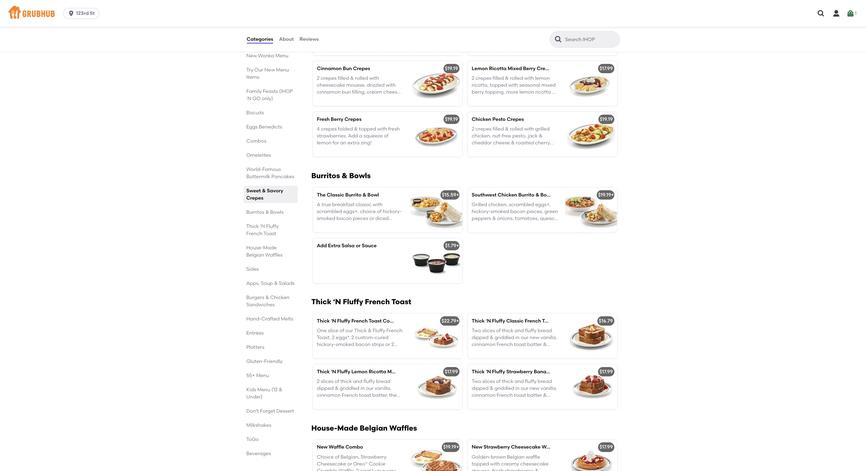 Task type: locate. For each thing, give the bounding box(es) containing it.
0 vertical spatial squeeze
[[528, 96, 547, 102]]

two for two slices of thick and fluffy bread dipped & griddled in our new vanilla, cinnamon french toast batter & topped with butter & powdered sugar.
[[472, 328, 481, 334]]

svg image
[[832, 9, 841, 18], [68, 10, 75, 17]]

0 vertical spatial chicken
[[472, 116, 491, 122]]

rolled up eggs‡,
[[510, 24, 523, 30]]

for inside 2 crepes filled & rolled with lemon ricotta, topped with seasonal mixed berry topping, more lemon ricotta & powdered sugar. add a squeeze of lemon for an extra zing!
[[488, 103, 494, 109]]

strawberry up the two slices of thick and fluffy bread dipped & griddled in our new vanilla, cinnamon french toast batter & topped with strawberries & bananas.
[[506, 369, 533, 375]]

cheese inside 2 crepes filled & rolled with grilled chicken, nut-free pesto, jack & cheddar cheese & roasted cherry tomatoes.
[[493, 140, 510, 146]]

eggs* down "choose"
[[332, 32, 345, 37]]

lemon down berry
[[472, 103, 486, 109]]

0 horizontal spatial hash
[[317, 53, 328, 58]]

1 horizontal spatial ricotta
[[489, 66, 507, 71]]

strawberry
[[506, 369, 533, 375], [484, 445, 510, 451], [361, 455, 386, 460]]

crepes right bun
[[353, 66, 370, 71]]

house- up new waffle combo
[[311, 424, 337, 433]]

filled
[[493, 24, 504, 30], [338, 75, 349, 81], [493, 75, 504, 81], [493, 126, 504, 132]]

1 burrito from the left
[[345, 192, 361, 198]]

hickory- up browns,
[[514, 32, 533, 37]]

fluffy down sweet & savory crepes
[[266, 224, 279, 230]]

1 slices from the top
[[482, 328, 495, 334]]

cheese inside 2 crepes filled & rolled with scrambled eggs‡, hickory-smoked bacon, crispy hash browns, white cheese sauce & jack & cheddar cheeses.
[[472, 46, 489, 51]]

filled for mousse,
[[338, 75, 349, 81]]

cheddar down chicken,
[[472, 140, 492, 146]]

1 vertical spatial browns.
[[317, 356, 335, 362]]

for
[[488, 103, 494, 109], [333, 140, 339, 146]]

sugar. inside 2 crepes filled & rolled with lemon ricotta, topped with seasonal mixed berry topping, more lemon ricotta & powdered sugar. add a squeeze of lemon for an extra zing!
[[497, 96, 511, 102]]

new for new wonka menu
[[246, 53, 257, 59]]

fresh inside 4 crepes folded & topped with fresh strawberries. add a squeeze of lemon for an extra zing!
[[388, 126, 400, 132]]

0 vertical spatial our
[[345, 328, 353, 334]]

crepes up folded
[[345, 116, 362, 122]]

1 vertical spatial fresh
[[388, 126, 400, 132]]

1 horizontal spatial cheddar
[[526, 46, 546, 51]]

sweet & savory crepes
[[246, 188, 283, 201]]

extra down more
[[502, 103, 515, 109]]

0 vertical spatial browns.
[[329, 53, 348, 58]]

svg image
[[817, 9, 825, 18], [847, 9, 855, 18]]

2 thick from the top
[[502, 379, 513, 385]]

hash down eggs‡,
[[504, 39, 516, 44]]

pork
[[327, 46, 337, 51], [317, 349, 327, 355]]

2 vertical spatial hickory-
[[317, 342, 336, 348]]

your down crepe
[[346, 32, 357, 37]]

2 up the thick 'n fluffy lemon ricotta mixed berry french toast
[[391, 342, 394, 348]]

chicken down salads
[[270, 295, 289, 301]]

about
[[279, 36, 294, 42]]

bowl for southwest chicken burrito & bowl
[[541, 192, 552, 198]]

0 horizontal spatial squeeze
[[363, 133, 383, 139]]

hickory- down toast,
[[317, 342, 336, 348]]

two inside the two slices of thick and fluffy bread dipped & griddled in our new vanilla, cinnamon french toast batter & topped with strawberries & bananas.
[[472, 379, 481, 385]]

0 vertical spatial new
[[530, 335, 539, 341]]

golden down served at the left of the page
[[376, 46, 392, 51]]

0 horizontal spatial bowls
[[270, 210, 284, 215]]

1 batter from the top
[[527, 342, 542, 348]]

with inside two slices of thick and fluffy bread dipped & griddled in our new vanilla, cinnamon french toast batter & topped with butter & powdered sugar.
[[490, 349, 500, 355]]

1 horizontal spatial lemon
[[472, 66, 488, 71]]

burrito for classic
[[345, 192, 361, 198]]

ricotta down sauce
[[489, 66, 507, 71]]

sausage inside one slice of our thick & fluffy french toast, 2 eggs*, 2 custom-cured hickory-smoked bacon strips or 2 pork sausage links & golden hash browns.
[[329, 349, 349, 355]]

berry
[[472, 89, 484, 95]]

fluffy down thick 'n fluffy strawberry banana french toast
[[525, 379, 537, 385]]

in up the "butter"
[[515, 335, 520, 341]]

gluten-
[[246, 359, 264, 365]]

bowls up the classic burrito & bowl
[[349, 171, 371, 180]]

1 vertical spatial cured
[[375, 335, 389, 341]]

our inside the two slices of thick and fluffy bread dipped & griddled in our new vanilla, cinnamon french toast batter & topped with strawberries & bananas.
[[521, 386, 529, 392]]

lemon ricotta mixed berry crepes image
[[565, 61, 617, 106]]

$17.99 for new strawberry cheesecake waffle
[[600, 445, 613, 451]]

squeeze inside 2 crepes filled & rolled with lemon ricotta, topped with seasonal mixed berry topping, more lemon ricotta & powdered sugar. add a squeeze of lemon for an extra zing!
[[528, 96, 547, 102]]

strawberry up brown
[[484, 445, 510, 451]]

1 horizontal spatial made
[[337, 424, 358, 433]]

cheese inside the 2 crepes filled & rolled with cheesecake mousse, drizzled with cinnamon bun filling, cream cheese icing, fresh strawberries & powdered sugar.
[[383, 89, 400, 95]]

thick inside two slices of thick and fluffy bread dipped & griddled in our new vanilla, cinnamon french toast batter & topped with butter & powdered sugar.
[[502, 328, 513, 334]]

strips up the thick 'n fluffy lemon ricotta mixed berry french toast
[[372, 342, 384, 348]]

0 horizontal spatial cheesecake
[[317, 462, 346, 468]]

togo
[[246, 437, 259, 443]]

2 new from the top
[[530, 386, 539, 392]]

0 horizontal spatial $19.19 +
[[443, 445, 459, 451]]

crepes down cinnamon
[[321, 75, 337, 81]]

pork inside choose your crepe flavor, served with 2 eggs* your way, 2 custom- cured hickory-smoked bacon strips or 2 pork sausage links & golden hash browns.
[[327, 46, 337, 51]]

add
[[512, 96, 522, 102], [348, 133, 358, 139], [317, 243, 327, 249]]

new down thick 'n fluffy strawberry banana french toast
[[530, 386, 539, 392]]

0 vertical spatial fresh
[[331, 96, 342, 102]]

svg image left '123rd'
[[68, 10, 75, 17]]

toast
[[514, 342, 526, 348], [514, 393, 526, 399]]

new right our
[[264, 67, 275, 73]]

$19.19 for 2 crepes filled & rolled with cheesecake mousse, drizzled with cinnamon bun filling, cream cheese icing, fresh strawberries & powdered sugar.
[[445, 66, 458, 71]]

$19.19 for 2 crepes filled & rolled with grilled chicken, nut-free pesto, jack & cheddar cheese & roasted cherry tomatoes.
[[600, 116, 613, 122]]

menu inside try our new menu items
[[276, 67, 289, 73]]

cheesecake
[[511, 445, 541, 451], [317, 462, 346, 468]]

0 vertical spatial extra
[[502, 103, 515, 109]]

oreo®
[[353, 462, 368, 468]]

new strawberry cheesecake waffle image
[[565, 440, 617, 472]]

$19.19 +
[[598, 192, 614, 198], [443, 445, 459, 451]]

55+
[[246, 373, 255, 379]]

rolled up filling,
[[355, 75, 368, 81]]

strawberry for choice of belgian, strawberry cheesecake or oreo® cookie crumble waffle, 2 eggs* your way,
[[361, 455, 386, 460]]

2 vertical spatial belgian
[[507, 455, 525, 460]]

ricotta
[[535, 89, 551, 95]]

bowl
[[368, 192, 379, 198], [541, 192, 552, 198]]

burrito for chicken
[[518, 192, 534, 198]]

$16.79
[[599, 318, 613, 324]]

1 vertical spatial burritos & bowls
[[246, 210, 284, 215]]

0 horizontal spatial cheesecake
[[317, 82, 345, 88]]

$1.79 +
[[445, 243, 459, 249]]

don't forget dessert
[[246, 409, 294, 415]]

in inside the two slices of thick and fluffy bread dipped & griddled in our new vanilla, cinnamon french toast batter & topped with strawberries & bananas.
[[515, 386, 520, 392]]

1 thick from the top
[[502, 328, 513, 334]]

french inside the two slices of thick and fluffy bread dipped & griddled in our new vanilla, cinnamon french toast batter & topped with strawberries & bananas.
[[497, 393, 513, 399]]

1 vertical spatial toast
[[514, 393, 526, 399]]

2 right reviews button on the left of the page
[[323, 46, 326, 51]]

burritos & bowls up the classic burrito & bowl
[[311, 171, 371, 180]]

$19.19 for 4 crepes folded & topped with fresh strawberries. add a squeeze of lemon for an extra zing!
[[445, 116, 458, 122]]

1 horizontal spatial zing!
[[516, 103, 526, 109]]

house-made belgian waffles up new waffle combo
[[311, 424, 417, 433]]

rolled inside 2 crepes filled & rolled with scrambled eggs‡, hickory-smoked bacon, crispy hash browns, white cheese sauce & jack & cheddar cheeses.
[[510, 24, 523, 30]]

southwest chicken burrito & bowl
[[472, 192, 552, 198]]

toast inside thick 'n fluffy french toast
[[264, 231, 276, 237]]

hickory- down crepe
[[332, 39, 351, 44]]

two
[[472, 328, 481, 334], [472, 379, 481, 385]]

crepes inside 4 crepes folded & topped with fresh strawberries. add a squeeze of lemon for an extra zing!
[[321, 126, 337, 132]]

of inside one slice of our thick & fluffy french toast, 2 eggs*, 2 custom-cured hickory-smoked bacon strips or 2 pork sausage links & golden hash browns.
[[340, 328, 344, 334]]

in inside two slices of thick and fluffy bread dipped & griddled in our new vanilla, cinnamon french toast batter & topped with butter & powdered sugar.
[[515, 335, 520, 341]]

0 horizontal spatial cheese
[[383, 89, 400, 95]]

1 toast from the top
[[514, 342, 526, 348]]

rolled for nut-
[[510, 126, 523, 132]]

dipped
[[472, 335, 489, 341], [472, 386, 489, 392]]

1 horizontal spatial belgian
[[360, 424, 388, 433]]

our inside two slices of thick and fluffy bread dipped & griddled in our new vanilla, cinnamon french toast batter & topped with butter & powdered sugar.
[[521, 335, 529, 341]]

rolled inside the 2 crepes filled & rolled with cheesecake mousse, drizzled with cinnamon bun filling, cream cheese icing, fresh strawberries & powdered sugar.
[[355, 75, 368, 81]]

or inside one slice of our thick & fluffy french toast, 2 eggs*, 2 custom-cured hickory-smoked bacon strips or 2 pork sausage links & golden hash browns.
[[385, 342, 390, 348]]

2 inside 2 crepes filled & rolled with grilled chicken, nut-free pesto, jack & cheddar cheese & roasted cherry tomatoes.
[[472, 126, 475, 132]]

classic right the
[[327, 192, 344, 198]]

2 right eggs*,
[[351, 335, 354, 341]]

crepes for 2 crepes filled & rolled with cheesecake mousse, drizzled with cinnamon bun filling, cream cheese icing, fresh strawberries & powdered sugar.
[[321, 75, 337, 81]]

southwest chicken burrito & bowl image
[[565, 188, 617, 233]]

hash up the thick 'n fluffy lemon ricotta mixed berry french toast
[[383, 349, 395, 355]]

0 vertical spatial custom-
[[373, 32, 393, 37]]

1 and from the top
[[515, 328, 524, 334]]

0 vertical spatial an
[[495, 103, 501, 109]]

$19.19 + for southwest chicken burrito & bowl
[[598, 192, 614, 198]]

123rd
[[76, 10, 89, 16]]

0 vertical spatial fluffy
[[525, 328, 537, 334]]

griddled up the "butter"
[[495, 335, 514, 341]]

jack inside 2 crepes filled & rolled with scrambled eggs‡, hickory-smoked bacon, crispy hash browns, white cheese sauce & jack & cheddar cheeses.
[[510, 46, 520, 51]]

cheese down bacon,
[[472, 46, 489, 51]]

$15.59
[[442, 192, 456, 198]]

filled inside 2 crepes filled & rolled with grilled chicken, nut-free pesto, jack & cheddar cheese & roasted cherry tomatoes.
[[493, 126, 504, 132]]

hash inside 2 crepes filled & rolled with scrambled eggs‡, hickory-smoked bacon, crispy hash browns, white cheese sauce & jack & cheddar cheeses.
[[504, 39, 516, 44]]

cinnamon
[[317, 89, 341, 95], [472, 342, 496, 348], [472, 393, 496, 399]]

search icon image
[[554, 35, 562, 44]]

chicken right southwest
[[498, 192, 517, 198]]

2 svg image from the left
[[847, 9, 855, 18]]

1 vertical spatial burritos
[[246, 210, 264, 215]]

with inside the golden-brown belgian waffle topped with creamy cheesecake mousse, fresh strawberries
[[490, 462, 500, 468]]

strips inside one slice of our thick & fluffy french toast, 2 eggs*, 2 custom-cured hickory-smoked bacon strips or 2 pork sausage links & golden hash browns.
[[372, 342, 384, 348]]

your down cookie
[[375, 469, 385, 472]]

1 horizontal spatial for
[[488, 103, 494, 109]]

bacon down served at the left of the page
[[370, 39, 385, 44]]

an
[[495, 103, 501, 109], [340, 140, 346, 146]]

browns.
[[329, 53, 348, 58], [317, 356, 335, 362]]

1 horizontal spatial svg image
[[847, 9, 855, 18]]

strawberries inside the two slices of thick and fluffy bread dipped & griddled in our new vanilla, cinnamon french toast batter & topped with strawberries & bananas.
[[501, 400, 530, 406]]

0 horizontal spatial bowl
[[368, 192, 379, 198]]

add left "extra"
[[317, 243, 327, 249]]

powdered up thick 'n fluffy strawberry banana french toast
[[522, 349, 546, 355]]

links down eggs*,
[[350, 349, 360, 355]]

0 vertical spatial cheesecake
[[317, 82, 345, 88]]

in down thick 'n fluffy strawberry banana french toast
[[515, 386, 520, 392]]

0 vertical spatial golden
[[376, 46, 392, 51]]

thick 'n fluffy french toast combo
[[317, 318, 401, 324]]

2 in from the top
[[515, 386, 520, 392]]

0 horizontal spatial cheddar
[[472, 140, 492, 146]]

strawberries down filling,
[[343, 96, 372, 102]]

2 vertical spatial sugar.
[[472, 356, 486, 362]]

dipped for two slices of thick and fluffy bread dipped & griddled in our new vanilla, cinnamon french toast batter & topped with butter & powdered sugar.
[[472, 335, 489, 341]]

cheesecake up crumble
[[317, 462, 346, 468]]

for inside 4 crepes folded & topped with fresh strawberries. add a squeeze of lemon for an extra zing!
[[333, 140, 339, 146]]

mousse, inside the 2 crepes filled & rolled with cheesecake mousse, drizzled with cinnamon bun filling, cream cheese icing, fresh strawberries & powdered sugar.
[[346, 82, 366, 88]]

smoked down way,
[[351, 39, 369, 44]]

2 slices from the top
[[482, 379, 495, 385]]

powdered
[[378, 96, 402, 102], [472, 96, 496, 102], [522, 349, 546, 355]]

pancakes
[[271, 174, 294, 180]]

0 horizontal spatial waffles
[[265, 252, 283, 258]]

new down thick 'n fluffy classic french toast
[[530, 335, 539, 341]]

vanilla, up bananas. at the bottom of page
[[541, 386, 557, 392]]

reviews button
[[299, 27, 319, 52]]

our down thick 'n fluffy strawberry banana french toast
[[521, 386, 529, 392]]

2 waffle from the left
[[542, 445, 557, 451]]

0 vertical spatial classic
[[327, 192, 344, 198]]

cured down thick 'n fluffy french toast combo
[[375, 335, 389, 341]]

0 vertical spatial burritos & bowls
[[311, 171, 371, 180]]

slices for two slices of thick and fluffy bread dipped & griddled in our new vanilla, cinnamon french toast batter & topped with strawberries & bananas.
[[482, 379, 495, 385]]

dessert
[[276, 409, 294, 415]]

cheddar inside 2 crepes filled & rolled with grilled chicken, nut-free pesto, jack & cheddar cheese & roasted cherry tomatoes.
[[472, 140, 492, 146]]

burritos up the
[[311, 171, 340, 180]]

golden
[[376, 46, 392, 51], [366, 349, 382, 355]]

new inside the two slices of thick and fluffy bread dipped & griddled in our new vanilla, cinnamon french toast batter & topped with strawberries & bananas.
[[530, 386, 539, 392]]

1 horizontal spatial an
[[495, 103, 501, 109]]

powdered inside the 2 crepes filled & rolled with cheesecake mousse, drizzled with cinnamon bun filling, cream cheese icing, fresh strawberries & powdered sugar.
[[378, 96, 402, 102]]

2 vertical spatial smoked
[[336, 342, 354, 348]]

2 crepes filled & rolled with lemon ricotta, topped with seasonal mixed berry topping, more lemon ricotta & powdered sugar. add a squeeze of lemon for an extra zing!
[[472, 75, 556, 109]]

custom-
[[373, 32, 393, 37], [355, 335, 375, 341]]

0 vertical spatial strawberry
[[506, 369, 533, 375]]

cured down "choose"
[[317, 39, 331, 44]]

powdered inside two slices of thick and fluffy bread dipped & griddled in our new vanilla, cinnamon french toast batter & topped with butter & powdered sugar.
[[522, 349, 546, 355]]

only)
[[262, 96, 273, 102]]

strawberry for thick 'n fluffy strawberry banana french toast
[[506, 369, 533, 375]]

soup
[[261, 281, 273, 287]]

filled for chicken,
[[493, 126, 504, 132]]

1 vertical spatial for
[[333, 140, 339, 146]]

golden-
[[472, 455, 491, 460]]

2 horizontal spatial powdered
[[522, 349, 546, 355]]

0 horizontal spatial burrito
[[345, 192, 361, 198]]

eggs
[[246, 124, 258, 130]]

strawberry inside the 'choice of belgian, strawberry cheesecake or oreo® cookie crumble waffle, 2 eggs* your way,'
[[361, 455, 386, 460]]

cheesecake up waffle
[[511, 445, 541, 451]]

0 vertical spatial belgian
[[246, 252, 264, 258]]

+ for burritos & bowls
[[456, 192, 459, 198]]

crepes up mixed
[[537, 66, 554, 71]]

new up try on the left top
[[246, 53, 257, 59]]

2 crepes filled & rolled with scrambled eggs‡, hickory-smoked bacon, crispy hash browns, white cheese sauce & jack & cheddar cheeses. button
[[468, 10, 617, 58]]

zing! inside 2 crepes filled & rolled with lemon ricotta, topped with seasonal mixed berry topping, more lemon ricotta & powdered sugar. add a squeeze of lemon for an extra zing!
[[516, 103, 526, 109]]

filled inside 2 crepes filled & rolled with lemon ricotta, topped with seasonal mixed berry topping, more lemon ricotta & powdered sugar. add a squeeze of lemon for an extra zing!
[[493, 75, 504, 81]]

crepes inside 2 crepes filled & rolled with scrambled eggs‡, hickory-smoked bacon, crispy hash browns, white cheese sauce & jack & cheddar cheeses.
[[476, 24, 492, 30]]

0 vertical spatial strawberries
[[343, 96, 372, 102]]

rolled down lemon ricotta mixed berry crepes
[[510, 75, 523, 81]]

and
[[515, 328, 524, 334], [515, 379, 524, 385]]

2 bread from the top
[[538, 379, 552, 385]]

2 vanilla, from the top
[[541, 386, 557, 392]]

topped inside the two slices of thick and fluffy bread dipped & griddled in our new vanilla, cinnamon french toast batter & topped with strawberries & bananas.
[[472, 400, 489, 406]]

0 vertical spatial two
[[472, 328, 481, 334]]

1 horizontal spatial squeeze
[[528, 96, 547, 102]]

bread inside the two slices of thick and fluffy bread dipped & griddled in our new vanilla, cinnamon french toast batter & topped with strawberries & bananas.
[[538, 379, 552, 385]]

0 vertical spatial pork
[[327, 46, 337, 51]]

smoked down eggs*,
[[336, 342, 354, 348]]

1 vertical spatial squeeze
[[363, 133, 383, 139]]

new for new strawberry cheesecake waffle
[[472, 445, 483, 451]]

powdered inside 2 crepes filled & rolled with lemon ricotta, topped with seasonal mixed berry topping, more lemon ricotta & powdered sugar. add a squeeze of lemon for an extra zing!
[[472, 96, 496, 102]]

2 up chicken,
[[472, 126, 475, 132]]

fluffy down thick 'n fluffy french toast combo
[[373, 328, 385, 334]]

with inside 2 crepes filled & rolled with grilled chicken, nut-free pesto, jack & cheddar cheese & roasted cherry tomatoes.
[[524, 126, 534, 132]]

fluffy inside two slices of thick and fluffy bread dipped & griddled in our new vanilla, cinnamon french toast batter & topped with butter & powdered sugar.
[[525, 328, 537, 334]]

1 vertical spatial new
[[530, 386, 539, 392]]

new waffle combo
[[317, 445, 363, 451]]

2 griddled from the top
[[495, 386, 514, 392]]

bowls down savory at the top left of the page
[[270, 210, 284, 215]]

with inside choose your crepe flavor, served with 2 eggs* your way, 2 custom- cured hickory-smoked bacon strips or 2 pork sausage links & golden hash browns.
[[317, 32, 327, 37]]

your inside the 'choice of belgian, strawberry cheesecake or oreo® cookie crumble waffle, 2 eggs* your way,'
[[375, 469, 385, 472]]

0 horizontal spatial a
[[359, 133, 362, 139]]

fluffy up thick 'n fluffy french toast combo
[[343, 298, 363, 306]]

new waffle combo image
[[410, 440, 462, 472]]

hash inside choose your crepe flavor, served with 2 eggs* your way, 2 custom- cured hickory-smoked bacon strips or 2 pork sausage links & golden hash browns.
[[317, 53, 328, 58]]

1 vertical spatial bacon
[[355, 342, 371, 348]]

pork up cinnamon
[[327, 46, 337, 51]]

1 vertical spatial lemon
[[351, 369, 368, 375]]

salads
[[279, 281, 295, 287]]

slices inside two slices of thick and fluffy bread dipped & griddled in our new vanilla, cinnamon french toast batter & topped with butter & powdered sugar.
[[482, 328, 495, 334]]

2 vertical spatial chicken
[[270, 295, 289, 301]]

new up golden-
[[472, 445, 483, 451]]

golden up the thick 'n fluffy lemon ricotta mixed berry french toast
[[366, 349, 382, 355]]

free
[[502, 133, 511, 139]]

try our new menu items
[[246, 67, 289, 80]]

hash up cinnamon
[[317, 53, 328, 58]]

crepes
[[353, 66, 370, 71], [537, 66, 554, 71], [345, 116, 362, 122], [507, 116, 524, 122], [246, 195, 263, 201]]

burritos
[[311, 171, 340, 180], [246, 210, 264, 215]]

0 horizontal spatial powdered
[[378, 96, 402, 102]]

fluffy for banana
[[525, 379, 537, 385]]

belgian inside the golden-brown belgian waffle topped with creamy cheesecake mousse, fresh strawberries
[[507, 455, 525, 460]]

2 up scrambled on the top
[[472, 24, 475, 30]]

1 vertical spatial hash
[[317, 53, 328, 58]]

cinnamon for thick 'n fluffy french toast combo
[[472, 342, 496, 348]]

hash
[[504, 39, 516, 44], [317, 53, 328, 58], [383, 349, 395, 355]]

mousse, down golden-
[[472, 469, 491, 472]]

two for two slices of thick and fluffy bread dipped & griddled in our new vanilla, cinnamon french toast batter & topped with strawberries & bananas.
[[472, 379, 481, 385]]

2
[[472, 24, 475, 30], [328, 32, 331, 37], [370, 32, 372, 37], [323, 46, 326, 51], [317, 75, 320, 81], [472, 75, 475, 81], [472, 126, 475, 132], [332, 335, 335, 341], [351, 335, 354, 341], [391, 342, 394, 348], [356, 469, 359, 472]]

1 vertical spatial cheddar
[[472, 140, 492, 146]]

rolled inside 2 crepes filled & rolled with grilled chicken, nut-free pesto, jack & cheddar cheese & roasted cherry tomatoes.
[[510, 126, 523, 132]]

1 bowl from the left
[[368, 192, 379, 198]]

2 batter from the top
[[527, 393, 542, 399]]

'n
[[246, 96, 251, 102], [260, 224, 265, 230], [333, 298, 341, 306], [331, 318, 336, 324], [486, 318, 491, 324], [331, 369, 336, 375], [486, 369, 491, 375]]

0 vertical spatial bowls
[[349, 171, 371, 180]]

belgian inside house-made belgian waffles
[[246, 252, 264, 258]]

0 horizontal spatial strawberries
[[343, 96, 372, 102]]

2 toast from the top
[[514, 393, 526, 399]]

made
[[263, 245, 277, 251], [337, 424, 358, 433]]

0 vertical spatial dipped
[[472, 335, 489, 341]]

2 dipped from the top
[[472, 386, 489, 392]]

0 horizontal spatial lemon
[[351, 369, 368, 375]]

new for bananas.
[[530, 386, 539, 392]]

1 vertical spatial fluffy
[[525, 379, 537, 385]]

$1.79
[[445, 243, 456, 249]]

thick down thick 'n fluffy strawberry banana french toast
[[502, 379, 513, 385]]

0 vertical spatial zing!
[[516, 103, 526, 109]]

crepes inside 2 crepes filled & rolled with grilled chicken, nut-free pesto, jack & cheddar cheese & roasted cherry tomatoes.
[[476, 126, 492, 132]]

browns. down toast,
[[317, 356, 335, 362]]

$22.79 +
[[442, 318, 459, 324]]

0 vertical spatial house-
[[246, 245, 263, 251]]

0 horizontal spatial chicken
[[270, 295, 289, 301]]

fluffy down the "butter"
[[492, 369, 505, 375]]

browns,
[[517, 39, 535, 44]]

1 fluffy from the top
[[525, 328, 537, 334]]

pork inside one slice of our thick & fluffy french toast, 2 eggs*, 2 custom-cured hickory-smoked bacon strips or 2 pork sausage links & golden hash browns.
[[317, 349, 327, 355]]

chicken up chicken,
[[472, 116, 491, 122]]

choice of belgian, strawberry cheesecake or oreo® cookie crumble waffle, 2 eggs* your way,
[[317, 455, 401, 472]]

1 horizontal spatial cheese
[[472, 46, 489, 51]]

1 vertical spatial a
[[359, 133, 362, 139]]

an up "chicken pesto crepes"
[[495, 103, 501, 109]]

1 bread from the top
[[538, 328, 552, 334]]

crepes right pesto
[[507, 116, 524, 122]]

or up the thick 'n fluffy lemon ricotta mixed berry french toast
[[385, 342, 390, 348]]

links inside choose your crepe flavor, served with 2 eggs* your way, 2 custom- cured hickory-smoked bacon strips or 2 pork sausage links & golden hash browns.
[[360, 46, 370, 51]]

topped
[[490, 82, 507, 88], [359, 126, 376, 132], [472, 349, 489, 355], [472, 400, 489, 406], [472, 462, 489, 468]]

filled for ricotta,
[[493, 75, 504, 81]]

1 vertical spatial berry
[[331, 116, 343, 122]]

fluffy
[[525, 328, 537, 334], [525, 379, 537, 385]]

french inside thick 'n fluffy french toast
[[246, 231, 262, 237]]

slice
[[328, 328, 338, 334]]

and down thick 'n fluffy strawberry banana french toast
[[515, 379, 524, 385]]

rolled up pesto,
[[510, 126, 523, 132]]

cheesecake up icing,
[[317, 82, 345, 88]]

cinnamon inside the 2 crepes filled & rolled with cheesecake mousse, drizzled with cinnamon bun filling, cream cheese icing, fresh strawberries & powdered sugar.
[[317, 89, 341, 95]]

drizzled
[[367, 82, 385, 88]]

2 two from the top
[[472, 379, 481, 385]]

fluffy down thick 'n fluffy classic french toast
[[525, 328, 537, 334]]

filled inside 2 crepes filled & rolled with scrambled eggs‡, hickory-smoked bacon, crispy hash browns, white cheese sauce & jack & cheddar cheeses.
[[493, 24, 504, 30]]

filled down cinnamon bun crepes
[[338, 75, 349, 81]]

mixed
[[508, 66, 522, 71], [387, 369, 402, 375]]

lemon down strawberries.
[[317, 140, 332, 146]]

salsa
[[342, 243, 355, 249]]

jack inside 2 crepes filled & rolled with grilled chicken, nut-free pesto, jack & cheddar cheese & roasted cherry tomatoes.
[[528, 133, 538, 139]]

1 vertical spatial extra
[[348, 140, 360, 146]]

2 fluffy from the top
[[525, 379, 537, 385]]

griddled down thick 'n fluffy strawberry banana french toast
[[495, 386, 514, 392]]

menu inside 'kids menu (12 & under)'
[[257, 387, 270, 393]]

pork down toast,
[[317, 349, 327, 355]]

cinnamon
[[317, 66, 342, 71]]

bread down banana at the bottom right of the page
[[538, 379, 552, 385]]

cheesecake inside the golden-brown belgian waffle topped with creamy cheesecake mousse, fresh strawberries
[[520, 462, 549, 468]]

1 vertical spatial slices
[[482, 379, 495, 385]]

2 and from the top
[[515, 379, 524, 385]]

bread inside two slices of thick and fluffy bread dipped & griddled in our new vanilla, cinnamon french toast batter & topped with butter & powdered sugar.
[[538, 328, 552, 334]]

crepe combo image
[[410, 10, 462, 55]]

fresh berry crepes
[[317, 116, 362, 122]]

toast inside two slices of thick and fluffy bread dipped & griddled in our new vanilla, cinnamon french toast batter & topped with butter & powdered sugar.
[[514, 342, 526, 348]]

toast up the "butter"
[[514, 342, 526, 348]]

bowl for the classic burrito & bowl
[[368, 192, 379, 198]]

roasted
[[516, 140, 534, 146]]

0 vertical spatial smoked
[[533, 32, 552, 37]]

main navigation navigation
[[0, 0, 866, 27]]

vanilla,
[[541, 335, 557, 341], [541, 386, 557, 392]]

new up the 'choice'
[[317, 445, 328, 451]]

bread down thick 'n fluffy classic french toast
[[538, 328, 552, 334]]

topped inside two slices of thick and fluffy bread dipped & griddled in our new vanilla, cinnamon french toast batter & topped with butter & powdered sugar.
[[472, 349, 489, 355]]

2 vertical spatial strawberry
[[361, 455, 386, 460]]

menu left (12
[[257, 387, 270, 393]]

thick 'n fluffy strawberry banana french toast
[[472, 369, 584, 375]]

crepes
[[476, 24, 492, 30], [321, 75, 337, 81], [476, 75, 492, 81], [321, 126, 337, 132], [476, 126, 492, 132]]

jack down browns,
[[510, 46, 520, 51]]

ricotta down one slice of our thick & fluffy french toast, 2 eggs*, 2 custom-cured hickory-smoked bacon strips or 2 pork sausage links & golden hash browns.
[[369, 369, 386, 375]]

2 burrito from the left
[[518, 192, 534, 198]]

& inside 'kids menu (12 & under)'
[[279, 387, 282, 393]]

1 in from the top
[[515, 335, 520, 341]]

brown
[[491, 455, 506, 460]]

1 dipped from the top
[[472, 335, 489, 341]]

gluten-friendly
[[246, 359, 283, 365]]

batter
[[527, 342, 542, 348], [527, 393, 542, 399]]

0 horizontal spatial extra
[[348, 140, 360, 146]]

1 horizontal spatial sugar.
[[472, 356, 486, 362]]

thick inside the two slices of thick and fluffy bread dipped & griddled in our new vanilla, cinnamon french toast batter & topped with strawberries & bananas.
[[502, 379, 513, 385]]

new for new waffle combo
[[317, 445, 328, 451]]

slices inside the two slices of thick and fluffy bread dipped & griddled in our new vanilla, cinnamon french toast batter & topped with strawberries & bananas.
[[482, 379, 495, 385]]

1 vertical spatial thick
[[502, 379, 513, 385]]

crepes for 2 crepes filled & rolled with grilled chicken, nut-free pesto, jack & cheddar cheese & roasted cherry tomatoes.
[[476, 126, 492, 132]]

or
[[317, 46, 322, 51], [356, 243, 361, 249], [385, 342, 390, 348], [347, 462, 352, 468]]

with inside 2 crepes filled & rolled with scrambled eggs‡, hickory-smoked bacon, crispy hash browns, white cheese sauce & jack & cheddar cheeses.
[[524, 24, 534, 30]]

new
[[530, 335, 539, 341], [530, 386, 539, 392]]

0 vertical spatial in
[[515, 335, 520, 341]]

extra down folded
[[348, 140, 360, 146]]

0 horizontal spatial fresh
[[331, 96, 342, 102]]

1 vertical spatial made
[[337, 424, 358, 433]]

0 vertical spatial waffles
[[265, 252, 283, 258]]

1 new from the top
[[530, 335, 539, 341]]

a down seasonal
[[523, 96, 527, 102]]

0 horizontal spatial combo
[[345, 445, 363, 451]]

1 griddled from the top
[[495, 335, 514, 341]]

waffle
[[329, 445, 344, 451], [542, 445, 557, 451]]

1 vanilla, from the top
[[541, 335, 557, 341]]

2 bowl from the left
[[541, 192, 552, 198]]

2 horizontal spatial your
[[375, 469, 385, 472]]

2 horizontal spatial fresh
[[492, 469, 504, 472]]

1 two from the top
[[472, 328, 481, 334]]

or inside choose your crepe flavor, served with 2 eggs* your way, 2 custom- cured hickory-smoked bacon strips or 2 pork sausage links & golden hash browns.
[[317, 46, 322, 51]]

1 vertical spatial sugar.
[[317, 103, 331, 109]]

add inside 2 crepes filled & rolled with lemon ricotta, topped with seasonal mixed berry topping, more lemon ricotta & powdered sugar. add a squeeze of lemon for an extra zing!
[[512, 96, 522, 102]]

0 horizontal spatial jack
[[510, 46, 520, 51]]

and down thick 'n fluffy classic french toast
[[515, 328, 524, 334]]

mousse, inside the golden-brown belgian waffle topped with creamy cheesecake mousse, fresh strawberries
[[472, 469, 491, 472]]

menu down 'new wonka menu'
[[276, 67, 289, 73]]

burritos down sweet & savory crepes
[[246, 210, 264, 215]]

0 horizontal spatial thick 'n fluffy french toast
[[246, 224, 279, 237]]

griddled inside two slices of thick and fluffy bread dipped & griddled in our new vanilla, cinnamon french toast batter & topped with butter & powdered sugar.
[[495, 335, 514, 341]]

0 horizontal spatial cured
[[317, 39, 331, 44]]

batter up bananas. at the bottom of page
[[527, 393, 542, 399]]

1 vertical spatial smoked
[[351, 39, 369, 44]]

lemon down cheeses.
[[472, 66, 488, 71]]

crepes up the ricotta,
[[476, 75, 492, 81]]

vanilla, for bananas.
[[541, 386, 557, 392]]

slices for two slices of thick and fluffy bread dipped & griddled in our new vanilla, cinnamon french toast batter & topped with butter & powdered sugar.
[[482, 328, 495, 334]]

a inside 2 crepes filled & rolled with lemon ricotta, topped with seasonal mixed berry topping, more lemon ricotta & powdered sugar. add a squeeze of lemon for an extra zing!
[[523, 96, 527, 102]]

0 horizontal spatial add
[[317, 243, 327, 249]]

1 horizontal spatial thick 'n fluffy french toast
[[311, 298, 411, 306]]



Task type: describe. For each thing, give the bounding box(es) containing it.
2 vertical spatial berry
[[403, 369, 415, 375]]

rolled for topped
[[510, 75, 523, 81]]

fluffy inside thick 'n fluffy french toast
[[266, 224, 279, 230]]

choose your crepe flavor, served with 2 eggs* your way, 2 custom- cured hickory-smoked bacon strips or 2 pork sausage links & golden hash browns. button
[[313, 10, 462, 58]]

kids
[[246, 387, 256, 393]]

extra
[[328, 243, 340, 249]]

icing,
[[317, 96, 329, 102]]

& inside sweet & savory crepes
[[262, 188, 266, 194]]

1 vertical spatial your
[[346, 32, 357, 37]]

1 waffle from the left
[[329, 445, 344, 451]]

hand-
[[246, 316, 261, 322]]

1
[[855, 10, 857, 16]]

lemon ricotta mixed berry crepes
[[472, 66, 554, 71]]

categories button
[[246, 27, 274, 52]]

two slices of thick and fluffy bread dipped & griddled in our new vanilla, cinnamon french toast batter & topped with butter & powdered sugar.
[[472, 328, 557, 362]]

and for classic
[[515, 328, 524, 334]]

sausage inside choose your crepe flavor, served with 2 eggs* your way, 2 custom- cured hickory-smoked bacon strips or 2 pork sausage links & golden hash browns.
[[338, 46, 358, 51]]

fluffy down one slice of our thick & fluffy french toast, 2 eggs*, 2 custom-cured hickory-smoked bacon strips or 2 pork sausage links & golden hash browns.
[[337, 369, 350, 375]]

creamy
[[501, 462, 519, 468]]

toast for butter
[[514, 342, 526, 348]]

fluffy up two slices of thick and fluffy bread dipped & griddled in our new vanilla, cinnamon french toast batter & topped with butter & powdered sugar. at bottom
[[492, 318, 505, 324]]

eggs benedicts
[[246, 124, 282, 130]]

extra inside 2 crepes filled & rolled with lemon ricotta, topped with seasonal mixed berry topping, more lemon ricotta & powdered sugar. add a squeeze of lemon for an extra zing!
[[502, 103, 515, 109]]

of inside the 'choice of belgian, strawberry cheesecake or oreo® cookie crumble waffle, 2 eggs* your way,'
[[335, 455, 340, 460]]

don't
[[246, 409, 259, 415]]

in for butter
[[515, 335, 520, 341]]

sweet
[[246, 188, 261, 194]]

2 crepes filled & rolled with scrambled eggs‡, hickory-smoked bacon, crispy hash browns, white cheese sauce & jack & cheddar cheeses.
[[472, 24, 552, 58]]

1 horizontal spatial svg image
[[832, 9, 841, 18]]

burgers
[[246, 295, 264, 301]]

of inside 2 crepes filled & rolled with lemon ricotta, topped with seasonal mixed berry topping, more lemon ricotta & powdered sugar. add a squeeze of lemon for an extra zing!
[[548, 96, 553, 102]]

ricotta,
[[472, 82, 489, 88]]

cured inside one slice of our thick & fluffy french toast, 2 eggs*, 2 custom-cured hickory-smoked bacon strips or 2 pork sausage links & golden hash browns.
[[375, 335, 389, 341]]

fluffy for french
[[525, 328, 537, 334]]

& inside 4 crepes folded & topped with fresh strawberries. add a squeeze of lemon for an extra zing!
[[354, 126, 358, 132]]

1 vertical spatial chicken
[[498, 192, 517, 198]]

1 horizontal spatial chicken
[[472, 116, 491, 122]]

a inside 4 crepes folded & topped with fresh strawberries. add a squeeze of lemon for an extra zing!
[[359, 133, 362, 139]]

thick 'n fluffy lemon ricotta mixed berry french toast
[[317, 369, 447, 375]]

1 button
[[847, 7, 857, 20]]

in for strawberries
[[515, 386, 520, 392]]

sugar. inside the 2 crepes filled & rolled with cheesecake mousse, drizzled with cinnamon bun filling, cream cheese icing, fresh strawberries & powdered sugar.
[[317, 103, 331, 109]]

filling,
[[352, 89, 366, 95]]

dipped for two slices of thick and fluffy bread dipped & griddled in our new vanilla, cinnamon french toast batter & topped with strawberries & bananas.
[[472, 386, 489, 392]]

cheese for 2 crepes filled & rolled with cheesecake mousse, drizzled with cinnamon bun filling, cream cheese icing, fresh strawberries & powdered sugar.
[[383, 89, 400, 95]]

sugar. inside two slices of thick and fluffy bread dipped & griddled in our new vanilla, cinnamon french toast batter & topped with butter & powdered sugar.
[[472, 356, 486, 362]]

topped inside 2 crepes filled & rolled with lemon ricotta, topped with seasonal mixed berry topping, more lemon ricotta & powdered sugar. add a squeeze of lemon for an extra zing!
[[490, 82, 507, 88]]

feasts
[[263, 89, 278, 94]]

& inside burgers & chicken sandwiches
[[265, 295, 269, 301]]

golden inside one slice of our thick & fluffy french toast, 2 eggs*, 2 custom-cured hickory-smoked bacon strips or 2 pork sausage links & golden hash browns.
[[366, 349, 382, 355]]

an inside 2 crepes filled & rolled with lemon ricotta, topped with seasonal mixed berry topping, more lemon ricotta & powdered sugar. add a squeeze of lemon for an extra zing!
[[495, 103, 501, 109]]

cured inside choose your crepe flavor, served with 2 eggs* your way, 2 custom- cured hickory-smoked bacon strips or 2 pork sausage links & golden hash browns.
[[317, 39, 331, 44]]

griddled for butter
[[495, 335, 514, 341]]

cheddar inside 2 crepes filled & rolled with scrambled eggs‡, hickory-smoked bacon, crispy hash browns, white cheese sauce & jack & cheddar cheeses.
[[526, 46, 546, 51]]

about button
[[279, 27, 294, 52]]

bacon inside choose your crepe flavor, served with 2 eggs* your way, 2 custom- cured hickory-smoked bacon strips or 2 pork sausage links & golden hash browns.
[[370, 39, 385, 44]]

new for powdered
[[530, 335, 539, 341]]

burgers & chicken sandwiches
[[246, 295, 289, 308]]

(ihop
[[279, 89, 293, 94]]

add extra salsa or sauce image
[[410, 238, 462, 283]]

golden inside choose your crepe flavor, served with 2 eggs* your way, 2 custom- cured hickory-smoked bacon strips or 2 pork sausage links & golden hash browns.
[[376, 46, 392, 51]]

1 vertical spatial combo
[[345, 445, 363, 451]]

thick 'n fluffy strawberry banana french toast image
[[565, 365, 617, 410]]

crepes for 2 crepes filled & rolled with cheesecake mousse, drizzled with cinnamon bun filling, cream cheese icing, fresh strawberries & powdered sugar.
[[353, 66, 370, 71]]

cinnamon for thick 'n fluffy lemon ricotta mixed berry french toast
[[472, 393, 496, 399]]

lemon down seasonal
[[520, 89, 534, 95]]

or inside the 'choice of belgian, strawberry cheesecake or oreo® cookie crumble waffle, 2 eggs* your way,'
[[347, 462, 352, 468]]

0 horizontal spatial your
[[336, 24, 346, 30]]

choose your crepe flavor, served with 2 eggs* your way, 2 custom- cured hickory-smoked bacon strips or 2 pork sausage links & golden hash browns.
[[317, 24, 399, 58]]

fresh inside the golden-brown belgian waffle topped with creamy cheesecake mousse, fresh strawberries
[[492, 469, 504, 472]]

bun
[[343, 66, 352, 71]]

batter for bananas.
[[527, 393, 542, 399]]

0 vertical spatial burritos
[[311, 171, 340, 180]]

the
[[317, 192, 326, 198]]

filled for eggs‡,
[[493, 24, 504, 30]]

crispy
[[489, 39, 503, 44]]

0 vertical spatial house-made belgian waffles
[[246, 245, 283, 258]]

2 down "choose"
[[328, 32, 331, 37]]

2 inside the 'choice of belgian, strawberry cheesecake or oreo® cookie crumble waffle, 2 eggs* your way,'
[[356, 469, 359, 472]]

hash inside one slice of our thick & fluffy french toast, 2 eggs*, 2 custom-cured hickory-smoked bacon strips or 2 pork sausage links & golden hash browns.
[[383, 349, 395, 355]]

1 horizontal spatial waffles
[[389, 424, 417, 433]]

crepes inside sweet & savory crepes
[[246, 195, 263, 201]]

hickory- inside one slice of our thick & fluffy french toast, 2 eggs*, 2 custom-cured hickory-smoked bacon strips or 2 pork sausage links & golden hash browns.
[[317, 342, 336, 348]]

+ for house-made belgian waffles
[[456, 445, 459, 451]]

2 inside the 2 crepes filled & rolled with cheesecake mousse, drizzled with cinnamon bun filling, cream cheese icing, fresh strawberries & powdered sugar.
[[317, 75, 320, 81]]

thick for strawberry
[[502, 379, 513, 385]]

0 horizontal spatial burritos & bowls
[[246, 210, 284, 215]]

+ for thick 'n fluffy french toast
[[456, 318, 459, 324]]

family feasts (ihop 'n go only)
[[246, 89, 293, 102]]

our inside one slice of our thick & fluffy french toast, 2 eggs*, 2 custom-cured hickory-smoked bacon strips or 2 pork sausage links & golden hash browns.
[[345, 328, 353, 334]]

golden-brown belgian waffle topped with creamy cheesecake mousse, fresh strawberries
[[472, 455, 549, 472]]

one slice of our thick & fluffy french toast, 2 eggs*, 2 custom-cured hickory-smoked bacon strips or 2 pork sausage links & golden hash browns.
[[317, 328, 403, 362]]

bacon inside one slice of our thick & fluffy french toast, 2 eggs*, 2 custom-cured hickory-smoked bacon strips or 2 pork sausage links & golden hash browns.
[[355, 342, 371, 348]]

1 vertical spatial house-made belgian waffles
[[311, 424, 417, 433]]

family
[[246, 89, 262, 94]]

benedicts
[[259, 124, 282, 130]]

thick 'n fluffy classic french toast
[[472, 318, 555, 324]]

Search IHOP search field
[[564, 36, 617, 43]]

123rd st button
[[63, 8, 102, 19]]

world-famous buttermilk pancakes
[[246, 167, 294, 180]]

1 vertical spatial strawberry
[[484, 445, 510, 451]]

browns. inside choose your crepe flavor, served with 2 eggs* your way, 2 custom- cured hickory-smoked bacon strips or 2 pork sausage links & golden hash browns.
[[329, 53, 348, 58]]

batter for powdered
[[527, 342, 542, 348]]

folded
[[338, 126, 353, 132]]

white
[[536, 39, 549, 44]]

fluffy up "slice"
[[337, 318, 350, 324]]

eggs* inside choose your crepe flavor, served with 2 eggs* your way, 2 custom- cured hickory-smoked bacon strips or 2 pork sausage links & golden hash browns.
[[332, 32, 345, 37]]

smoked inside 2 crepes filled & rolled with scrambled eggs‡, hickory-smoked bacon, crispy hash browns, white cheese sauce & jack & cheddar cheeses.
[[533, 32, 552, 37]]

cheese for 2 crepes filled & rolled with grilled chicken, nut-free pesto, jack & cheddar cheese & roasted cherry tomatoes.
[[493, 140, 510, 146]]

zing! inside 4 crepes folded & topped with fresh strawberries. add a squeeze of lemon for an extra zing!
[[361, 140, 372, 146]]

items
[[246, 74, 259, 80]]

1 svg image from the left
[[817, 9, 825, 18]]

entrées
[[246, 331, 264, 336]]

and for strawberry
[[515, 379, 524, 385]]

topped inside 4 crepes folded & topped with fresh strawberries. add a squeeze of lemon for an extra zing!
[[359, 126, 376, 132]]

kids menu (12 & under)
[[246, 387, 282, 400]]

crepes for 2 crepes filled & rolled with lemon ricotta, topped with seasonal mixed berry topping, more lemon ricotta & powdered sugar. add a squeeze of lemon for an extra zing!
[[476, 75, 492, 81]]

hickory- inside choose your crepe flavor, served with 2 eggs* your way, 2 custom- cured hickory-smoked bacon strips or 2 pork sausage links & golden hash browns.
[[332, 39, 351, 44]]

chicken inside burgers & chicken sandwiches
[[270, 295, 289, 301]]

platters
[[246, 345, 264, 351]]

& inside choose your crepe flavor, served with 2 eggs* your way, 2 custom- cured hickory-smoked bacon strips or 2 pork sausage links & golden hash browns.
[[371, 46, 374, 51]]

fresh berry crepes image
[[410, 112, 462, 157]]

1 vertical spatial ricotta
[[369, 369, 386, 375]]

hand-crafted melts
[[246, 316, 293, 322]]

1 horizontal spatial bowls
[[349, 171, 371, 180]]

thick 'n fluffy french toast combo image
[[410, 314, 462, 359]]

friendly
[[264, 359, 283, 365]]

lemon up mixed
[[535, 75, 550, 81]]

of inside the two slices of thick and fluffy bread dipped & griddled in our new vanilla, cinnamon french toast batter & topped with strawberries & bananas.
[[496, 379, 501, 385]]

our
[[254, 67, 263, 73]]

$19.19 + for new waffle combo
[[443, 445, 459, 451]]

fresh inside the 2 crepes filled & rolled with cheesecake mousse, drizzled with cinnamon bun filling, cream cheese icing, fresh strawberries & powdered sugar.
[[331, 96, 342, 102]]

strawberries inside the 2 crepes filled & rolled with cheesecake mousse, drizzled with cinnamon bun filling, cream cheese icing, fresh strawberries & powdered sugar.
[[343, 96, 372, 102]]

categories
[[247, 36, 273, 42]]

$17.99 for lemon ricotta mixed berry crepes
[[600, 66, 613, 71]]

cheesecake inside the 'choice of belgian, strawberry cheesecake or oreo® cookie crumble waffle, 2 eggs* your way,'
[[317, 462, 346, 468]]

'n inside the family feasts (ihop 'n go only)
[[246, 96, 251, 102]]

apps,
[[246, 281, 260, 287]]

the classic burrito & bowl image
[[410, 188, 462, 233]]

extra inside 4 crepes folded & topped with fresh strawberries. add a squeeze of lemon for an extra zing!
[[348, 140, 360, 146]]

vanilla, for powdered
[[541, 335, 557, 341]]

cinnamon bun crepes image
[[410, 61, 462, 106]]

menu right wonka
[[275, 53, 288, 59]]

hickory- inside 2 crepes filled & rolled with scrambled eggs‡, hickory-smoked bacon, crispy hash browns, white cheese sauce & jack & cheddar cheeses.
[[514, 32, 533, 37]]

served
[[378, 24, 393, 30]]

cheesecake inside the 2 crepes filled & rolled with cheesecake mousse, drizzled with cinnamon bun filling, cream cheese icing, fresh strawberries & powdered sugar.
[[317, 82, 345, 88]]

fluffy inside one slice of our thick & fluffy french toast, 2 eggs*, 2 custom-cured hickory-smoked bacon strips or 2 pork sausage links & golden hash browns.
[[373, 328, 385, 334]]

crepes for 2 crepes filled & rolled with grilled chicken, nut-free pesto, jack & cheddar cheese & roasted cherry tomatoes.
[[507, 116, 524, 122]]

$17.99 for thick 'n fluffy lemon ricotta mixed berry french toast
[[445, 369, 458, 375]]

st
[[90, 10, 95, 16]]

1 vertical spatial classic
[[506, 318, 524, 324]]

thick for classic
[[502, 328, 513, 334]]

butter
[[501, 349, 516, 355]]

2 crepes filled & rolled with cheesecake mousse, drizzled with cinnamon bun filling, cream cheese icing, fresh strawberries & powdered sugar.
[[317, 75, 402, 109]]

thick inside one slice of our thick & fluffy french toast, 2 eggs*, 2 custom-cured hickory-smoked bacon strips or 2 pork sausage links & golden hash browns.
[[354, 328, 367, 334]]

0 vertical spatial mixed
[[508, 66, 522, 71]]

omelettes
[[246, 152, 271, 158]]

1 horizontal spatial combo
[[383, 318, 401, 324]]

1 vertical spatial thick 'n fluffy french toast
[[311, 298, 411, 306]]

cherry
[[535, 140, 550, 146]]

1 horizontal spatial burritos & bowls
[[311, 171, 371, 180]]

2 down 'flavor,'
[[370, 32, 372, 37]]

0 vertical spatial lemon
[[472, 66, 488, 71]]

mixed
[[541, 82, 556, 88]]

of inside two slices of thick and fluffy bread dipped & griddled in our new vanilla, cinnamon french toast batter & topped with butter & powdered sugar.
[[496, 328, 501, 334]]

bread for banana
[[538, 379, 552, 385]]

eggs* inside the 'choice of belgian, strawberry cheesecake or oreo® cookie crumble waffle, 2 eggs* your way,'
[[360, 469, 374, 472]]

combos
[[246, 138, 266, 144]]

2 crepes filled & rolled with grilled chicken, nut-free pesto, jack & cheddar cheese & roasted cherry tomatoes.
[[472, 126, 550, 153]]

1 vertical spatial mixed
[[387, 369, 402, 375]]

griddled for strawberries
[[495, 386, 514, 392]]

thick 'n fluffy classic french toast image
[[565, 314, 617, 359]]

0 horizontal spatial berry
[[331, 116, 343, 122]]

with inside the two slices of thick and fluffy bread dipped & griddled in our new vanilla, cinnamon french toast batter & topped with strawberries & bananas.
[[490, 400, 500, 406]]

bananas.
[[536, 400, 558, 406]]

sandwiches
[[246, 302, 275, 308]]

crumble
[[317, 469, 337, 472]]

bacon,
[[472, 39, 488, 44]]

0 horizontal spatial classic
[[327, 192, 344, 198]]

french inside one slice of our thick & fluffy french toast, 2 eggs*, 2 custom-cured hickory-smoked bacon strips or 2 pork sausage links & golden hash browns.
[[386, 328, 403, 334]]

2 inside 2 crepes filled & rolled with lemon ricotta, topped with seasonal mixed berry topping, more lemon ricotta & powdered sugar. add a squeeze of lemon for an extra zing!
[[472, 75, 475, 81]]

pesto
[[492, 116, 506, 122]]

pesto,
[[512, 133, 527, 139]]

svg image inside 123rd st button
[[68, 10, 75, 17]]

eggs‡,
[[498, 32, 513, 37]]

0 vertical spatial cheesecake
[[511, 445, 541, 451]]

grilled
[[535, 126, 550, 132]]

thick 'n fluffy lemon ricotta mixed berry french toast image
[[410, 365, 462, 410]]

of inside 4 crepes folded & topped with fresh strawberries. add a squeeze of lemon for an extra zing!
[[384, 133, 389, 139]]

go
[[252, 96, 261, 102]]

topped inside the golden-brown belgian waffle topped with creamy cheesecake mousse, fresh strawberries
[[472, 462, 489, 468]]

custom- inside one slice of our thick & fluffy french toast, 2 eggs*, 2 custom-cured hickory-smoked bacon strips or 2 pork sausage links & golden hash browns.
[[355, 335, 375, 341]]

$17.99 for thick 'n fluffy strawberry banana french toast
[[600, 369, 613, 375]]

world-
[[246, 167, 262, 173]]

savory
[[267, 188, 283, 194]]

rolled for drizzled
[[355, 75, 368, 81]]

reviews
[[300, 36, 319, 42]]

1 vertical spatial bowls
[[270, 210, 284, 215]]

links inside one slice of our thick & fluffy french toast, 2 eggs*, 2 custom-cured hickory-smoked bacon strips or 2 pork sausage links & golden hash browns.
[[350, 349, 360, 355]]

2 horizontal spatial berry
[[523, 66, 536, 71]]

crepes for 4 crepes folded & topped with fresh strawberries. add a squeeze of lemon for an extra zing!
[[345, 116, 362, 122]]

$22.79
[[442, 318, 456, 324]]

crepes for 2 crepes filled & rolled with scrambled eggs‡, hickory-smoked bacon, crispy hash browns, white cheese sauce & jack & cheddar cheeses.
[[476, 24, 492, 30]]

(12
[[272, 387, 278, 393]]

browns. inside one slice of our thick & fluffy french toast, 2 eggs*, 2 custom-cured hickory-smoked bacon strips or 2 pork sausage links & golden hash browns.
[[317, 356, 335, 362]]

chicken pesto crepes image
[[565, 112, 617, 157]]

menu right 55+
[[256, 373, 269, 379]]

belgian,
[[341, 455, 360, 460]]

famous
[[262, 167, 281, 173]]

sides
[[246, 267, 259, 272]]

smoked inside choose your crepe flavor, served with 2 eggs* your way, 2 custom- cured hickory-smoked bacon strips or 2 pork sausage links & golden hash browns.
[[351, 39, 369, 44]]

rolled for hickory-
[[510, 24, 523, 30]]

tomatoes.
[[472, 147, 496, 153]]

flavor,
[[362, 24, 376, 30]]

an inside 4 crepes folded & topped with fresh strawberries. add a squeeze of lemon for an extra zing!
[[340, 140, 346, 146]]

toast for strawberries
[[514, 393, 526, 399]]

new strawberry cheesecake waffle
[[472, 445, 557, 451]]

1 horizontal spatial house-
[[311, 424, 337, 433]]

0 horizontal spatial burritos
[[246, 210, 264, 215]]

our for thick 'n fluffy lemon ricotta mixed berry french toast
[[521, 386, 529, 392]]

svg image inside 1 button
[[847, 9, 855, 18]]

bun
[[342, 89, 351, 95]]

2 vertical spatial add
[[317, 243, 327, 249]]

crepes for 4 crepes folded & topped with fresh strawberries. add a squeeze of lemon for an extra zing!
[[321, 126, 337, 132]]

or right salsa
[[356, 243, 361, 249]]

2 inside 2 crepes filled & rolled with scrambled eggs‡, hickory-smoked bacon, crispy hash browns, white cheese sauce & jack & cheddar cheeses.
[[472, 24, 475, 30]]

bread for french
[[538, 328, 552, 334]]

melts
[[281, 316, 293, 322]]

2 down "slice"
[[332, 335, 335, 341]]

one
[[317, 328, 327, 334]]

banana
[[534, 369, 553, 375]]

chicken,
[[472, 133, 491, 139]]

new inside try our new menu items
[[264, 67, 275, 73]]

topping,
[[485, 89, 505, 95]]

made inside house-made belgian waffles
[[263, 245, 277, 251]]

breakfast crepes image
[[565, 10, 617, 55]]

our for thick 'n fluffy french toast combo
[[521, 335, 529, 341]]



Task type: vqa. For each thing, say whether or not it's contained in the screenshot.
the griddled associated with strawberries
yes



